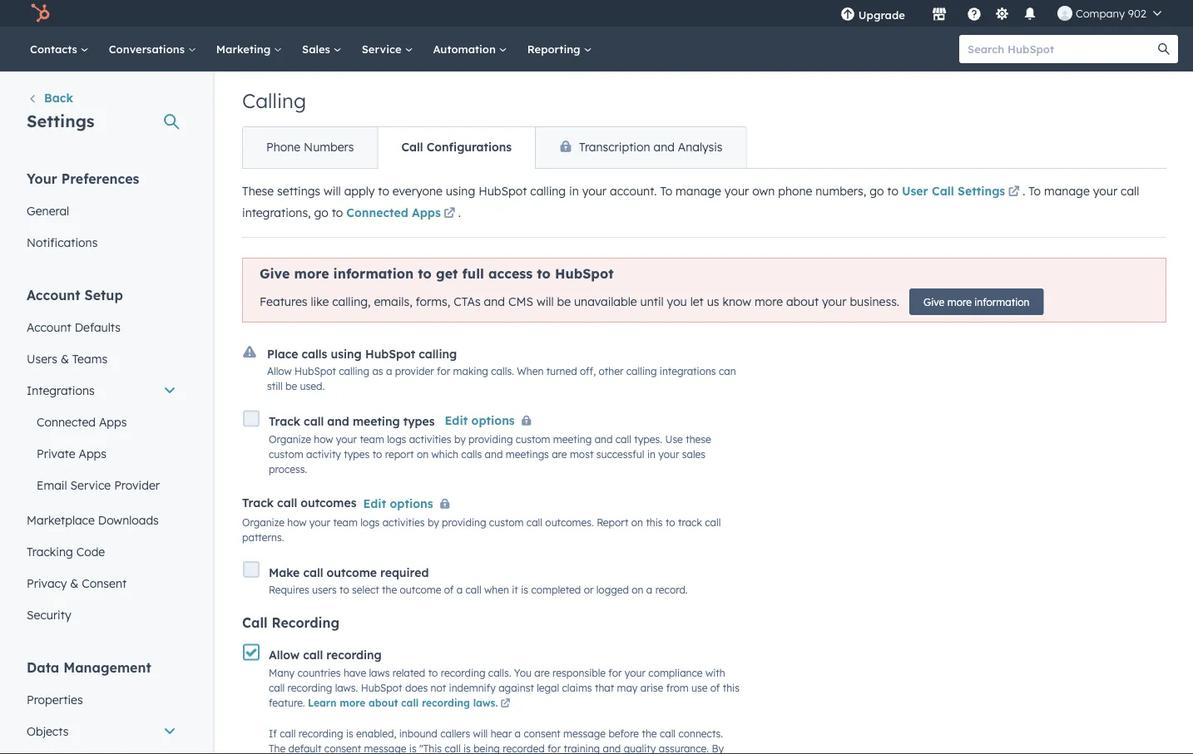 Task type: locate. For each thing, give the bounding box(es) containing it.
the down required
[[382, 584, 397, 597]]

navigation
[[242, 126, 747, 169]]

2 vertical spatial for
[[548, 743, 561, 755]]

phone
[[778, 184, 813, 198]]

are left most on the left
[[552, 448, 567, 460]]

account setup
[[27, 287, 123, 303]]

team for types
[[360, 433, 384, 446]]

requires
[[269, 584, 309, 597]]

search image
[[1158, 43, 1170, 55]]

a right as
[[386, 365, 392, 378]]

give for give more information
[[924, 296, 945, 308]]

0 horizontal spatial service
[[70, 478, 111, 493]]

to left the user
[[887, 184, 899, 198]]

calls right place
[[302, 346, 327, 361]]

1 horizontal spatial how
[[314, 433, 333, 446]]

sales
[[302, 42, 333, 56]]

connected apps link up private apps
[[17, 407, 186, 438]]

0 horizontal spatial give
[[260, 265, 290, 282]]

everyone
[[393, 184, 443, 198]]

custom for patterns.
[[489, 517, 524, 529]]

2 account from the top
[[27, 320, 71, 335]]

conversations
[[109, 42, 188, 56]]

service link
[[352, 27, 423, 72]]

will left apply
[[324, 184, 341, 198]]

you
[[667, 295, 687, 309]]

to inside many countries have laws related to recording calls. you are responsible for your compliance with call recording laws. hubspot does not indemnify against legal claims that may arise from use of this feature.
[[428, 667, 438, 679]]

consent
[[524, 728, 561, 741], [324, 743, 361, 755]]

track up patterns.
[[242, 496, 274, 511]]

on inside organize how your team logs activities by providing custom meeting and call types. use these custom activity types to report on which calls and meetings are most successful in your sales process.
[[417, 448, 429, 460]]

0 vertical spatial edit
[[445, 413, 468, 428]]

1 horizontal spatial be
[[557, 295, 571, 309]]

0 horizontal spatial of
[[444, 584, 454, 597]]

message down enabled,
[[364, 743, 406, 755]]

back
[[44, 91, 73, 105]]

know
[[723, 295, 752, 309]]

2 vertical spatial custom
[[489, 517, 524, 529]]

1 vertical spatial how
[[287, 517, 307, 529]]

by for call
[[428, 517, 439, 529]]

a
[[386, 365, 392, 378], [457, 584, 463, 597], [646, 584, 653, 597], [515, 728, 521, 741]]

connected apps
[[346, 205, 441, 220], [37, 415, 127, 429]]

give more information to get full access to hubspot
[[260, 265, 614, 282]]

are inside organize how your team logs activities by providing custom meeting and call types. use these custom activity types to report on which calls and meetings are most successful in your sales process.
[[552, 448, 567, 460]]

recording down countries
[[288, 682, 332, 694]]

calls. left "when"
[[491, 365, 514, 378]]

for inside place calls using hubspot calling allow hubspot calling as a provider for making calls. when turned off, other calling integrations can still be used.
[[437, 365, 450, 378]]

automation link
[[423, 27, 517, 72]]

team
[[360, 433, 384, 446], [333, 517, 358, 529]]

custom for types
[[516, 433, 550, 446]]

apply
[[344, 184, 375, 198]]

will up being
[[473, 728, 488, 741]]

types up report
[[403, 414, 435, 429]]

call left recording
[[242, 615, 268, 631]]

0 horizontal spatial &
[[61, 352, 69, 366]]

marketplace downloads link
[[17, 505, 186, 536]]

link opens in a new window image inside user call settings link
[[1008, 187, 1020, 198]]

1 vertical spatial connected apps link
[[17, 407, 186, 438]]

automation
[[433, 42, 499, 56]]

menu item
[[917, 0, 920, 27]]

. inside . to manage your call integrations, go to
[[1023, 184, 1026, 198]]

1 horizontal spatial outcome
[[400, 584, 441, 597]]

for for related
[[609, 667, 622, 679]]

edit up which
[[445, 413, 468, 428]]

call up everyone at the top left of page
[[402, 140, 423, 154]]

how down track call outcomes
[[287, 517, 307, 529]]

activities up required
[[383, 517, 425, 529]]

0 horizontal spatial edit
[[363, 497, 386, 511]]

activities for patterns.
[[383, 517, 425, 529]]

& right privacy
[[70, 576, 79, 591]]

1 vertical spatial team
[[333, 517, 358, 529]]

activities up which
[[409, 433, 452, 446]]

1 vertical spatial edit
[[363, 497, 386, 511]]

in inside organize how your team logs activities by providing custom meeting and call types. use these custom activity types to report on which calls and meetings are most successful in your sales process.
[[647, 448, 656, 460]]

by inside organize how your team logs activities by providing custom call outcomes. report on this to track call patterns.
[[428, 517, 439, 529]]

your
[[27, 170, 57, 187]]

a up recorded
[[515, 728, 521, 741]]

connected apps link down everyone at the top left of page
[[346, 204, 458, 224]]

0 horizontal spatial laws.
[[335, 682, 358, 694]]

outcome down required
[[400, 584, 441, 597]]

about right know at the right top
[[786, 295, 819, 309]]

settings down back
[[27, 110, 94, 131]]

1 horizontal spatial to
[[1029, 184, 1041, 198]]

logs inside organize how your team logs activities by providing custom call outcomes. report on this to track call patterns.
[[361, 517, 380, 529]]

to right integrations,
[[332, 205, 343, 220]]

hubspot up features like calling, emails, forms, ctas and cms will be unavailable until you let us know more about your business.
[[555, 265, 614, 282]]

making
[[453, 365, 488, 378]]

call configurations
[[402, 140, 512, 154]]

0 vertical spatial allow
[[267, 365, 292, 378]]

provider
[[114, 478, 160, 493]]

data management
[[27, 660, 151, 676]]

edit options button up organize how your team logs activities by providing custom meeting and call types. use these custom activity types to report on which calls and meetings are most successful in your sales process.
[[445, 411, 538, 432]]

0 horizontal spatial meeting
[[353, 414, 400, 429]]

0 vertical spatial how
[[314, 433, 333, 446]]

1 horizontal spatial settings
[[958, 184, 1005, 198]]

numbers
[[304, 140, 354, 154]]

allow up many at the bottom
[[269, 648, 300, 663]]

logs inside organize how your team logs activities by providing custom meeting and call types. use these custom activity types to report on which calls and meetings are most successful in your sales process.
[[387, 433, 406, 446]]

1 vertical spatial by
[[428, 517, 439, 529]]

1 vertical spatial link opens in a new window image
[[500, 699, 510, 709]]

call right the user
[[932, 184, 954, 198]]

go inside . to manage your call integrations, go to
[[314, 205, 329, 220]]

learn more about call recording laws.
[[308, 697, 498, 709]]

0 horizontal spatial about
[[369, 697, 398, 709]]

0 vertical spatial &
[[61, 352, 69, 366]]

0 horizontal spatial call
[[242, 615, 268, 631]]

1 horizontal spatial options
[[471, 413, 515, 428]]

account for account setup
[[27, 287, 80, 303]]

1 vertical spatial consent
[[324, 743, 361, 755]]

1 horizontal spatial the
[[642, 728, 657, 741]]

apps down everyone at the top left of page
[[412, 205, 441, 220]]

connected apps inside the account setup element
[[37, 415, 127, 429]]

0 vertical spatial of
[[444, 584, 454, 597]]

0 horizontal spatial are
[[534, 667, 550, 679]]

meeting inside organize how your team logs activities by providing custom meeting and call types. use these custom activity types to report on which calls and meetings are most successful in your sales process.
[[553, 433, 592, 446]]

to inside . to manage your call integrations, go to
[[332, 205, 343, 220]]

to inside organize how your team logs activities by providing custom call outcomes. report on this to track call patterns.
[[666, 517, 675, 529]]

organize inside organize how your team logs activities by providing custom meeting and call types. use these custom activity types to report on which calls and meetings are most successful in your sales process.
[[269, 433, 311, 446]]

1 vertical spatial on
[[631, 517, 643, 529]]

transcription
[[579, 140, 650, 154]]

edit options up organize how your team logs activities by providing custom meeting and call types. use these custom activity types to report on which calls and meetings are most successful in your sales process.
[[445, 413, 515, 428]]

information
[[333, 265, 414, 282], [975, 296, 1030, 308]]

these
[[686, 433, 711, 446]]

connected down apply
[[346, 205, 408, 220]]

this left track
[[646, 517, 663, 529]]

of inside make call outcome required requires users to select the outcome of a call when it is completed or logged on a record.
[[444, 584, 454, 597]]

for left training
[[548, 743, 561, 755]]

& right users
[[61, 352, 69, 366]]

give inside 'give more information' link
[[924, 296, 945, 308]]

to up not
[[428, 667, 438, 679]]

0 vertical spatial activities
[[409, 433, 452, 446]]

1 vertical spatial connected
[[37, 415, 96, 429]]

of down with
[[711, 682, 720, 694]]

organize up process.
[[269, 433, 311, 446]]

0 vertical spatial meeting
[[353, 414, 400, 429]]

2 vertical spatial call
[[242, 615, 268, 631]]

team down the track call and meeting types
[[360, 433, 384, 446]]

1 vertical spatial &
[[70, 576, 79, 591]]

0 vertical spatial call
[[402, 140, 423, 154]]

is down callers
[[463, 743, 471, 755]]

help button
[[960, 0, 989, 27]]

and down before
[[603, 743, 621, 755]]

calls. up the against
[[488, 667, 511, 679]]

by inside organize how your team logs activities by providing custom meeting and call types. use these custom activity types to report on which calls and meetings are most successful in your sales process.
[[454, 433, 466, 446]]

marketplaces image
[[932, 7, 947, 22]]

0 horizontal spatial edit options
[[363, 497, 433, 511]]

2 horizontal spatial call
[[932, 184, 954, 198]]

call inside . to manage your call integrations, go to
[[1121, 184, 1140, 198]]

the up quality
[[642, 728, 657, 741]]

other
[[599, 365, 624, 378]]

emails,
[[374, 295, 412, 309]]

providing for call
[[442, 517, 486, 529]]

your
[[582, 184, 607, 198], [725, 184, 749, 198], [1093, 184, 1118, 198], [822, 295, 847, 309], [336, 433, 357, 446], [658, 448, 679, 460], [309, 517, 330, 529], [625, 667, 646, 679]]

information for give more information
[[975, 296, 1030, 308]]

apps down integrations "button"
[[99, 415, 127, 429]]

by up required
[[428, 517, 439, 529]]

track
[[269, 414, 300, 429], [242, 496, 274, 511]]

0 horizontal spatial types
[[344, 448, 370, 460]]

assurance.
[[659, 743, 709, 755]]

ctas
[[454, 295, 481, 309]]

team inside organize how your team logs activities by providing custom call outcomes. report on this to track call patterns.
[[333, 517, 358, 529]]

how for patterns.
[[287, 517, 307, 529]]

0 horizontal spatial by
[[428, 517, 439, 529]]

1 horizontal spatial using
[[446, 184, 475, 198]]

account defaults link
[[17, 312, 186, 343]]

. to manage your call integrations, go to
[[242, 184, 1140, 220]]

will inside the if call recording is enabled, inbound callers will hear a consent message before the call connects. the default consent message is "this call is being recorded for training and quality assurance. b
[[473, 728, 488, 741]]

link opens in a new window image
[[1008, 183, 1020, 203], [500, 699, 510, 709]]

0 horizontal spatial in
[[569, 184, 579, 198]]

. right user call settings
[[1023, 184, 1026, 198]]

are inside many countries have laws related to recording calls. you are responsible for your compliance with call recording laws. hubspot does not indemnify against legal claims that may arise from use of this feature.
[[534, 667, 550, 679]]

1 vertical spatial for
[[609, 667, 622, 679]]

users
[[312, 584, 337, 597]]

legal
[[537, 682, 559, 694]]

service right sales link
[[362, 42, 405, 56]]

edit options button
[[445, 411, 538, 432], [363, 494, 457, 515]]

being
[[474, 743, 500, 755]]

connected apps down everyone at the top left of page
[[346, 205, 441, 220]]

0 horizontal spatial calls
[[302, 346, 327, 361]]

1 horizontal spatial are
[[552, 448, 567, 460]]

1 vertical spatial calls
[[461, 448, 482, 460]]

using inside place calls using hubspot calling allow hubspot calling as a provider for making calls. when turned off, other calling integrations can still be used.
[[331, 346, 362, 361]]

give for give more information to get full access to hubspot
[[260, 265, 290, 282]]

successful
[[596, 448, 645, 460]]

to left track
[[666, 517, 675, 529]]

security
[[27, 608, 71, 622]]

1 horizontal spatial message
[[563, 728, 606, 741]]

1 vertical spatial edit options
[[363, 497, 433, 511]]

menu containing company 902
[[829, 0, 1173, 27]]

organize for organize how your team logs activities by providing custom meeting and call types. use these custom activity types to report on which calls and meetings are most successful in your sales process.
[[269, 433, 311, 446]]

0 vertical spatial connected
[[346, 205, 408, 220]]

0 vertical spatial give
[[260, 265, 290, 282]]

1 horizontal spatial service
[[362, 42, 405, 56]]

0 vertical spatial track
[[269, 414, 300, 429]]

call inside many countries have laws related to recording calls. you are responsible for your compliance with call recording laws. hubspot does not indemnify against legal claims that may arise from use of this feature.
[[269, 682, 285, 694]]

service
[[362, 42, 405, 56], [70, 478, 111, 493]]

team inside organize how your team logs activities by providing custom meeting and call types. use these custom activity types to report on which calls and meetings are most successful in your sales process.
[[360, 433, 384, 446]]

allow up still
[[267, 365, 292, 378]]

of inside many countries have laws related to recording calls. you are responsible for your compliance with call recording laws. hubspot does not indemnify against legal claims that may arise from use of this feature.
[[711, 682, 720, 694]]

to left get
[[418, 265, 432, 282]]

activities inside organize how your team logs activities by providing custom call outcomes. report on this to track call patterns.
[[383, 517, 425, 529]]

to right apply
[[378, 184, 389, 198]]

manage inside . to manage your call integrations, go to
[[1044, 184, 1090, 198]]

be
[[557, 295, 571, 309], [285, 380, 297, 393]]

objects
[[27, 724, 69, 739]]

phone
[[266, 140, 301, 154]]

1 horizontal spatial link opens in a new window image
[[1008, 183, 1020, 203]]

1 vertical spatial in
[[647, 448, 656, 460]]

to inside . to manage your call integrations, go to
[[1029, 184, 1041, 198]]

outcome up the select
[[327, 566, 377, 580]]

1 vertical spatial activities
[[383, 517, 425, 529]]

2 horizontal spatial will
[[537, 295, 554, 309]]

1 horizontal spatial .
[[1023, 184, 1026, 198]]

call inside organize how your team logs activities by providing custom meeting and call types. use these custom activity types to report on which calls and meetings are most successful in your sales process.
[[616, 433, 632, 446]]

about
[[786, 295, 819, 309], [369, 697, 398, 709]]

calls right which
[[461, 448, 482, 460]]

0 vertical spatial service
[[362, 42, 405, 56]]

0 horizontal spatial for
[[437, 365, 450, 378]]

2 vertical spatial will
[[473, 728, 488, 741]]

defaults
[[75, 320, 121, 335]]

1 vertical spatial service
[[70, 478, 111, 493]]

meeting up report
[[353, 414, 400, 429]]

custom up meetings
[[516, 433, 550, 446]]

1 horizontal spatial &
[[70, 576, 79, 591]]

options for track call and meeting types
[[471, 413, 515, 428]]

about down 'laws'
[[369, 697, 398, 709]]

. for .
[[458, 205, 461, 220]]

hubspot inside many countries have laws related to recording calls. you are responsible for your compliance with call recording laws. hubspot does not indemnify against legal claims that may arise from use of this feature.
[[361, 682, 402, 694]]

0 horizontal spatial to
[[660, 184, 673, 198]]

feature.
[[269, 697, 305, 709]]

link opens in a new window image inside the learn more about call recording laws. link
[[500, 699, 510, 709]]

get
[[436, 265, 458, 282]]

providing up make call outcome required requires users to select the outcome of a call when it is completed or logged on a record.
[[442, 517, 486, 529]]

to right "account." at the top right of page
[[660, 184, 673, 198]]

how up activity
[[314, 433, 333, 446]]

1 horizontal spatial for
[[548, 743, 561, 755]]

integrations
[[27, 383, 95, 398]]

may
[[617, 682, 638, 694]]

back link
[[27, 89, 73, 109]]

place
[[267, 346, 298, 361]]

& for privacy
[[70, 576, 79, 591]]

be inside place calls using hubspot calling allow hubspot calling as a provider for making calls. when turned off, other calling integrations can still be used.
[[285, 380, 297, 393]]

marketplace
[[27, 513, 95, 528]]

activities inside organize how your team logs activities by providing custom meeting and call types. use these custom activity types to report on which calls and meetings are most successful in your sales process.
[[409, 433, 452, 446]]

how inside organize how your team logs activities by providing custom meeting and call types. use these custom activity types to report on which calls and meetings are most successful in your sales process.
[[314, 433, 333, 446]]

call for call recording
[[242, 615, 268, 631]]

edit options button for track call and meeting types
[[445, 411, 538, 432]]

edit options down report
[[363, 497, 433, 511]]

and inside the if call recording is enabled, inbound callers will hear a consent message before the call connects. the default consent message is "this call is being recorded for training and quality assurance. b
[[603, 743, 621, 755]]

1 vertical spatial providing
[[442, 517, 486, 529]]

0 vertical spatial custom
[[516, 433, 550, 446]]

or
[[584, 584, 594, 597]]

1 vertical spatial the
[[642, 728, 657, 741]]

your inside organize how your team logs activities by providing custom call outcomes. report on this to track call patterns.
[[309, 517, 330, 529]]

to left report
[[373, 448, 382, 460]]

providing up meetings
[[469, 433, 513, 446]]

by up which
[[454, 433, 466, 446]]

to right users
[[340, 584, 349, 597]]

providing inside organize how your team logs activities by providing custom meeting and call types. use these custom activity types to report on which calls and meetings are most successful in your sales process.
[[469, 433, 513, 446]]

options up organize how your team logs activities by providing custom meeting and call types. use these custom activity types to report on which calls and meetings are most successful in your sales process.
[[471, 413, 515, 428]]

on left which
[[417, 448, 429, 460]]

options down report
[[390, 497, 433, 511]]

0 vertical spatial options
[[471, 413, 515, 428]]

0 vertical spatial laws.
[[335, 682, 358, 694]]

marketplace downloads
[[27, 513, 159, 528]]

give up 'features'
[[260, 265, 290, 282]]

give
[[260, 265, 290, 282], [924, 296, 945, 308]]

upgrade image
[[840, 7, 855, 22]]

recording
[[272, 615, 340, 631]]

to right user call settings link
[[1029, 184, 1041, 198]]

organize up patterns.
[[242, 517, 285, 529]]

to inside make call outcome required requires users to select the outcome of a call when it is completed or logged on a record.
[[340, 584, 349, 597]]

logs up the select
[[361, 517, 380, 529]]

0 vertical spatial logs
[[387, 433, 406, 446]]

give more information link
[[910, 289, 1044, 315]]

0 vertical spatial settings
[[27, 110, 94, 131]]

and
[[654, 140, 675, 154], [484, 295, 505, 309], [327, 414, 349, 429], [595, 433, 613, 446], [485, 448, 503, 460], [603, 743, 621, 755]]

account up account defaults
[[27, 287, 80, 303]]

settings link
[[992, 5, 1013, 22]]

for left making
[[437, 365, 450, 378]]

1 account from the top
[[27, 287, 80, 303]]

menu
[[829, 0, 1173, 27]]

2 to from the left
[[1029, 184, 1041, 198]]

privacy & consent link
[[17, 568, 186, 600]]

1 horizontal spatial consent
[[524, 728, 561, 741]]

apps up email service provider
[[79, 446, 107, 461]]

connected up private apps
[[37, 415, 96, 429]]

integrations,
[[242, 205, 311, 220]]

will right cms
[[537, 295, 554, 309]]

edit options for track call and meeting types
[[445, 413, 515, 428]]

call
[[402, 140, 423, 154], [932, 184, 954, 198], [242, 615, 268, 631]]

call inside navigation
[[402, 140, 423, 154]]

link opens in a new window image
[[1008, 187, 1020, 198], [444, 204, 455, 224], [444, 208, 455, 220], [500, 697, 510, 712]]

completed
[[531, 584, 581, 597]]

of left when
[[444, 584, 454, 597]]

business.
[[850, 295, 900, 309]]

logs for patterns.
[[361, 517, 380, 529]]

0 vertical spatial consent
[[524, 728, 561, 741]]

2 vertical spatial apps
[[79, 446, 107, 461]]

numbers,
[[816, 184, 866, 198]]

0 horizontal spatial connected apps
[[37, 415, 127, 429]]

0 vertical spatial the
[[382, 584, 397, 597]]

1 horizontal spatial call
[[402, 140, 423, 154]]

0 horizontal spatial options
[[390, 497, 433, 511]]

using down calling, in the left of the page
[[331, 346, 362, 361]]

for inside many countries have laws related to recording calls. you are responsible for your compliance with call recording laws. hubspot does not indemnify against legal claims that may arise from use of this feature.
[[609, 667, 622, 679]]

organize inside organize how your team logs activities by providing custom call outcomes. report on this to track call patterns.
[[242, 517, 285, 529]]

edit options for track call outcomes
[[363, 497, 433, 511]]

0 horizontal spatial .
[[458, 205, 461, 220]]

1 horizontal spatial in
[[647, 448, 656, 460]]

1 horizontal spatial edit
[[445, 413, 468, 428]]

tracking code
[[27, 545, 105, 559]]

these settings will apply to everyone using hubspot calling in your account. to manage your own phone numbers, go to
[[242, 184, 902, 198]]

is right it
[[521, 584, 528, 597]]

1 horizontal spatial manage
[[1044, 184, 1090, 198]]

0 horizontal spatial connected
[[37, 415, 96, 429]]

edit options
[[445, 413, 515, 428], [363, 497, 433, 511]]

and left analysis
[[654, 140, 675, 154]]

for for calling
[[437, 365, 450, 378]]

1 manage from the left
[[676, 184, 721, 198]]

providing
[[469, 433, 513, 446], [442, 517, 486, 529]]

consent down enabled,
[[324, 743, 361, 755]]

edit options button for track call outcomes
[[363, 494, 457, 515]]

how inside organize how your team logs activities by providing custom call outcomes. report on this to track call patterns.
[[287, 517, 307, 529]]

custom inside organize how your team logs activities by providing custom call outcomes. report on this to track call patterns.
[[489, 517, 524, 529]]

message up training
[[563, 728, 606, 741]]

0 vertical spatial team
[[360, 433, 384, 446]]

claims
[[562, 682, 592, 694]]

1 vertical spatial meeting
[[553, 433, 592, 446]]

1 vertical spatial message
[[364, 743, 406, 755]]

providing inside organize how your team logs activities by providing custom call outcomes. report on this to track call patterns.
[[442, 517, 486, 529]]

. down call configurations link
[[458, 205, 461, 220]]

on right report
[[631, 517, 643, 529]]

"this
[[419, 743, 442, 755]]

hubspot up as
[[365, 346, 415, 361]]

.
[[1023, 184, 1026, 198], [458, 205, 461, 220]]

contacts link
[[20, 27, 99, 72]]

edit options button down report
[[363, 494, 457, 515]]

more for learn more about call recording laws.
[[340, 697, 366, 709]]

forms,
[[416, 295, 450, 309]]

hubspot down 'laws'
[[361, 682, 402, 694]]

0 horizontal spatial the
[[382, 584, 397, 597]]

1 vertical spatial connected apps
[[37, 415, 127, 429]]

Search HubSpot search field
[[960, 35, 1163, 63]]

be right still
[[285, 380, 297, 393]]

0 vertical spatial are
[[552, 448, 567, 460]]

transcription and analysis
[[579, 140, 723, 154]]

hubspot up used.
[[295, 365, 336, 378]]

meeting up most on the left
[[553, 433, 592, 446]]

the inside make call outcome required requires users to select the outcome of a call when it is completed or logged on a record.
[[382, 584, 397, 597]]

recorded
[[503, 743, 545, 755]]

0 horizontal spatial consent
[[324, 743, 361, 755]]

link opens in a new window image down the against
[[500, 699, 510, 709]]

1 horizontal spatial by
[[454, 433, 466, 446]]

0 vertical spatial outcome
[[327, 566, 377, 580]]

if call recording is enabled, inbound callers will hear a consent message before the call connects. the default consent message is "this call is being recorded for training and quality assurance. b
[[269, 728, 724, 755]]

2 manage from the left
[[1044, 184, 1090, 198]]

on right logged
[[632, 584, 644, 597]]

custom up process.
[[269, 448, 303, 460]]



Task type: describe. For each thing, give the bounding box(es) containing it.
compliance
[[649, 667, 703, 679]]

and up successful
[[595, 433, 613, 446]]

help image
[[967, 7, 982, 22]]

downloads
[[98, 513, 159, 528]]

account setup element
[[17, 286, 186, 631]]

0 vertical spatial connected apps
[[346, 205, 441, 220]]

many countries have laws related to recording calls. you are responsible for your compliance with call recording laws. hubspot does not indemnify against legal claims that may arise from use of this feature.
[[269, 667, 740, 709]]

this inside organize how your team logs activities by providing custom call outcomes. report on this to track call patterns.
[[646, 517, 663, 529]]

learn
[[308, 697, 337, 709]]

0 vertical spatial apps
[[412, 205, 441, 220]]

calling,
[[332, 295, 371, 309]]

track for track call outcomes
[[242, 496, 274, 511]]

phone numbers link
[[243, 127, 377, 168]]

when
[[517, 365, 544, 378]]

used.
[[300, 380, 325, 393]]

logs for types
[[387, 433, 406, 446]]

options for track call outcomes
[[390, 497, 433, 511]]

types.
[[634, 433, 662, 446]]

call configurations link
[[377, 127, 535, 168]]

does
[[405, 682, 428, 694]]

on inside make call outcome required requires users to select the outcome of a call when it is completed or logged on a record.
[[632, 584, 644, 597]]

cms
[[508, 295, 533, 309]]

1 horizontal spatial connected apps link
[[346, 204, 458, 224]]

management
[[63, 660, 151, 676]]

is down inbound
[[409, 743, 417, 755]]

0 horizontal spatial message
[[364, 743, 406, 755]]

email
[[37, 478, 67, 493]]

types inside organize how your team logs activities by providing custom meeting and call types. use these custom activity types to report on which calls and meetings are most successful in your sales process.
[[344, 448, 370, 460]]

conversations link
[[99, 27, 206, 72]]

before
[[609, 728, 639, 741]]

that
[[595, 682, 614, 694]]

teams
[[72, 352, 107, 366]]

1 horizontal spatial connected
[[346, 205, 408, 220]]

allow call recording
[[269, 648, 382, 663]]

responsible
[[553, 667, 606, 679]]

how for types
[[314, 433, 333, 446]]

outcomes
[[301, 496, 357, 511]]

apps for private apps link
[[79, 446, 107, 461]]

is inside make call outcome required requires users to select the outcome of a call when it is completed or logged on a record.
[[521, 584, 528, 597]]

your preferences
[[27, 170, 139, 187]]

hubspot image
[[30, 3, 50, 23]]

transcription and analysis button
[[535, 127, 746, 168]]

user
[[902, 184, 928, 198]]

recording up indemnify
[[441, 667, 486, 679]]

report
[[597, 517, 629, 529]]

1 to from the left
[[660, 184, 673, 198]]

analysis
[[678, 140, 723, 154]]

call recording
[[242, 615, 340, 631]]

connected inside the account setup element
[[37, 415, 96, 429]]

marketing
[[216, 42, 274, 56]]

notifications image
[[1023, 7, 1038, 22]]

is left enabled,
[[346, 728, 353, 741]]

edit for track call and meeting types
[[445, 413, 468, 428]]

us
[[707, 295, 719, 309]]

countries
[[298, 667, 341, 679]]

callers
[[440, 728, 470, 741]]

settings image
[[995, 7, 1010, 22]]

team for patterns.
[[333, 517, 358, 529]]

the inside the if call recording is enabled, inbound callers will hear a consent message before the call connects. the default consent message is "this call is being recorded for training and quality assurance. b
[[642, 728, 657, 741]]

0 vertical spatial go
[[870, 184, 884, 198]]

the
[[269, 743, 286, 755]]

activity
[[306, 448, 341, 460]]

setup
[[84, 287, 123, 303]]

have
[[344, 667, 366, 679]]

a inside place calls using hubspot calling allow hubspot calling as a provider for making calls. when turned off, other calling integrations can still be used.
[[386, 365, 392, 378]]

many
[[269, 667, 295, 679]]

organize for organize how your team logs activities by providing custom call outcomes. report on this to track call patterns.
[[242, 517, 285, 529]]

recording down not
[[422, 697, 470, 709]]

user call settings
[[902, 184, 1005, 198]]

enabled,
[[356, 728, 396, 741]]

your inside . to manage your call integrations, go to
[[1093, 184, 1118, 198]]

service inside the account setup element
[[70, 478, 111, 493]]

1 vertical spatial outcome
[[400, 584, 441, 597]]

track call outcomes
[[242, 496, 357, 511]]

0 vertical spatial message
[[563, 728, 606, 741]]

to right "access"
[[537, 265, 551, 282]]

you
[[514, 667, 532, 679]]

account defaults
[[27, 320, 121, 335]]

let
[[690, 295, 704, 309]]

0 horizontal spatial outcome
[[327, 566, 377, 580]]

1 vertical spatial will
[[537, 295, 554, 309]]

full
[[462, 265, 484, 282]]

calls inside organize how your team logs activities by providing custom meeting and call types. use these custom activity types to report on which calls and meetings are most successful in your sales process.
[[461, 448, 482, 460]]

recording up have
[[326, 648, 382, 663]]

recording inside the if call recording is enabled, inbound callers will hear a consent message before the call connects. the default consent message is "this call is being recorded for training and quality assurance. b
[[299, 728, 343, 741]]

1 vertical spatial custom
[[269, 448, 303, 460]]

1 horizontal spatial laws.
[[473, 697, 498, 709]]

it
[[512, 584, 518, 597]]

by for meeting
[[454, 433, 466, 446]]

make
[[269, 566, 300, 580]]

account for account defaults
[[27, 320, 71, 335]]

laws. inside many countries have laws related to recording calls. you are responsible for your compliance with call recording laws. hubspot does not indemnify against legal claims that may arise from use of this feature.
[[335, 682, 358, 694]]

on inside organize how your team logs activities by providing custom call outcomes. report on this to track call patterns.
[[631, 517, 643, 529]]

and left meetings
[[485, 448, 503, 460]]

a inside the if call recording is enabled, inbound callers will hear a consent message before the call connects. the default consent message is "this call is being recorded for training and quality assurance. b
[[515, 728, 521, 741]]

until
[[640, 295, 664, 309]]

notifications button
[[1016, 0, 1044, 27]]

for inside the if call recording is enabled, inbound callers will hear a consent message before the call connects. the default consent message is "this call is being recorded for training and quality assurance. b
[[548, 743, 561, 755]]

hubspot down configurations
[[479, 184, 527, 198]]

0 vertical spatial types
[[403, 414, 435, 429]]

indemnify
[[449, 682, 496, 694]]

your inside many countries have laws related to recording calls. you are responsible for your compliance with call recording laws. hubspot does not indemnify against legal claims that may arise from use of this feature.
[[625, 667, 646, 679]]

privacy
[[27, 576, 67, 591]]

and up activity
[[327, 414, 349, 429]]

notifications
[[27, 235, 98, 250]]

give more information
[[924, 296, 1030, 308]]

edit for track call outcomes
[[363, 497, 386, 511]]

private apps link
[[17, 438, 186, 470]]

activities for types
[[409, 433, 452, 446]]

marketing link
[[206, 27, 292, 72]]

general link
[[17, 195, 186, 227]]

call for call configurations
[[402, 140, 423, 154]]

which
[[431, 448, 459, 460]]

private
[[37, 446, 75, 461]]

mateo roberts image
[[1058, 6, 1073, 21]]

default
[[288, 743, 322, 755]]

allow inside place calls using hubspot calling allow hubspot calling as a provider for making calls. when turned off, other calling integrations can still be used.
[[267, 365, 292, 378]]

this inside many countries have laws related to recording calls. you are responsible for your compliance with call recording laws. hubspot does not indemnify against legal claims that may arise from use of this feature.
[[723, 682, 740, 694]]

providing for meeting
[[469, 433, 513, 446]]

users
[[27, 352, 57, 366]]

data management element
[[17, 659, 186, 755]]

0 horizontal spatial settings
[[27, 110, 94, 131]]

your preferences element
[[17, 169, 186, 258]]

information for give more information to get full access to hubspot
[[333, 265, 414, 282]]

sales link
[[292, 27, 352, 72]]

calls inside place calls using hubspot calling allow hubspot calling as a provider for making calls. when turned off, other calling integrations can still be used.
[[302, 346, 327, 361]]

private apps
[[37, 446, 107, 461]]

more for give more information to get full access to hubspot
[[294, 265, 329, 282]]

as
[[372, 365, 383, 378]]

not
[[431, 682, 446, 694]]

& for users
[[61, 352, 69, 366]]

to inside organize how your team logs activities by providing custom meeting and call types. use these custom activity types to report on which calls and meetings are most successful in your sales process.
[[373, 448, 382, 460]]

search button
[[1150, 35, 1178, 63]]

1 vertical spatial call
[[932, 184, 954, 198]]

marketplaces button
[[922, 0, 957, 27]]

notifications link
[[17, 227, 186, 258]]

calls. inside place calls using hubspot calling allow hubspot calling as a provider for making calls. when turned off, other calling integrations can still be used.
[[491, 365, 514, 378]]

upgrade
[[859, 8, 905, 22]]

turned
[[546, 365, 577, 378]]

make call outcome required requires users to select the outcome of a call when it is completed or logged on a record.
[[269, 566, 688, 597]]

these
[[242, 184, 274, 198]]

more for give more information
[[948, 296, 972, 308]]

organize how your team logs activities by providing custom call outcomes. report on this to track call patterns.
[[242, 517, 721, 544]]

1 vertical spatial allow
[[269, 648, 300, 663]]

hubspot link
[[20, 3, 62, 23]]

properties
[[27, 693, 83, 707]]

0 vertical spatial using
[[446, 184, 475, 198]]

apps for the bottommost connected apps link
[[99, 415, 127, 429]]

track for track call and meeting types
[[269, 414, 300, 429]]

link opens in a new window image inside connected apps link
[[444, 208, 455, 220]]

arise
[[641, 682, 663, 694]]

and left cms
[[484, 295, 505, 309]]

and inside button
[[654, 140, 675, 154]]

provider
[[395, 365, 434, 378]]

a left when
[[457, 584, 463, 597]]

0 vertical spatial about
[[786, 295, 819, 309]]

track
[[678, 517, 702, 529]]

calls. inside many countries have laws related to recording calls. you are responsible for your compliance with call recording laws. hubspot does not indemnify against legal claims that may arise from use of this feature.
[[488, 667, 511, 679]]

navigation containing phone numbers
[[242, 126, 747, 169]]

a left record.
[[646, 584, 653, 597]]

1 vertical spatial about
[[369, 697, 398, 709]]

0 vertical spatial in
[[569, 184, 579, 198]]

settings
[[277, 184, 320, 198]]

0 vertical spatial will
[[324, 184, 341, 198]]

unavailable
[[574, 295, 637, 309]]

. for . to manage your call integrations, go to
[[1023, 184, 1026, 198]]



Task type: vqa. For each thing, say whether or not it's contained in the screenshot.
the bottommost less
no



